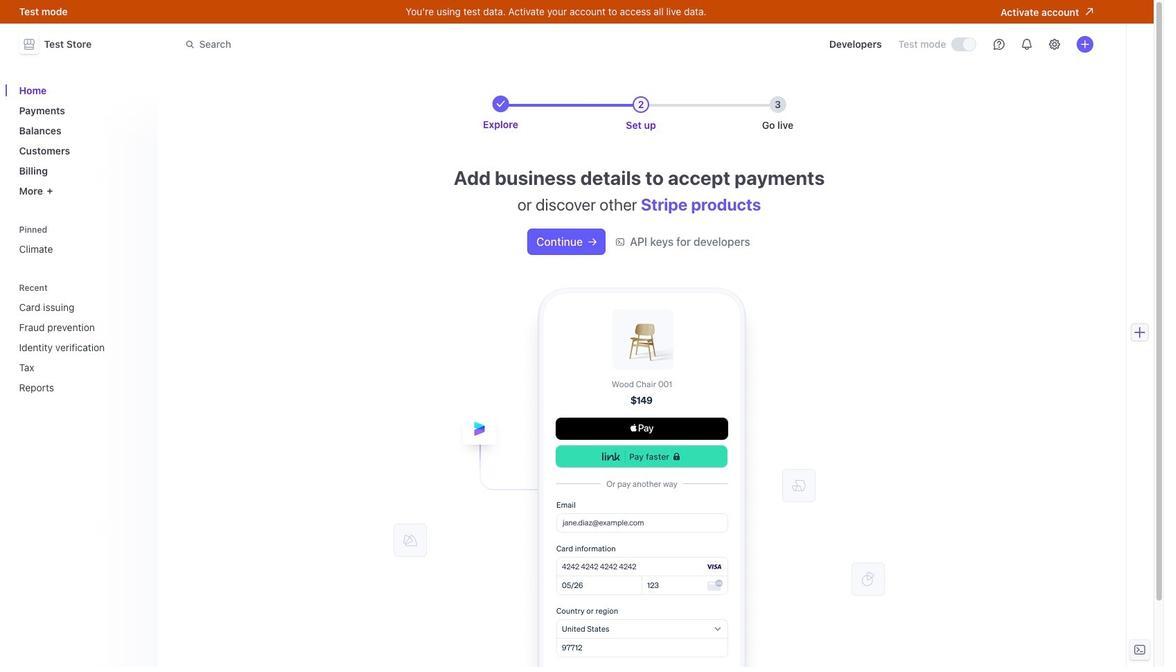Task type: describe. For each thing, give the bounding box(es) containing it.
Search text field
[[177, 32, 568, 57]]

notifications image
[[1022, 39, 1033, 50]]

core navigation links element
[[14, 79, 149, 202]]

help image
[[994, 39, 1005, 50]]



Task type: vqa. For each thing, say whether or not it's contained in the screenshot.
Edit Pins icon
yes



Task type: locate. For each thing, give the bounding box(es) containing it.
recent element
[[14, 278, 149, 399], [14, 296, 149, 399]]

None search field
[[177, 32, 568, 57]]

svg image
[[589, 238, 597, 246]]

1 recent element from the top
[[14, 278, 149, 399]]

edit pins image
[[136, 226, 144, 234]]

pinned element
[[14, 220, 149, 261]]

settings image
[[1049, 39, 1061, 50]]

Test mode checkbox
[[952, 38, 976, 51]]

clear history image
[[136, 284, 144, 292]]

2 recent element from the top
[[14, 296, 149, 399]]



